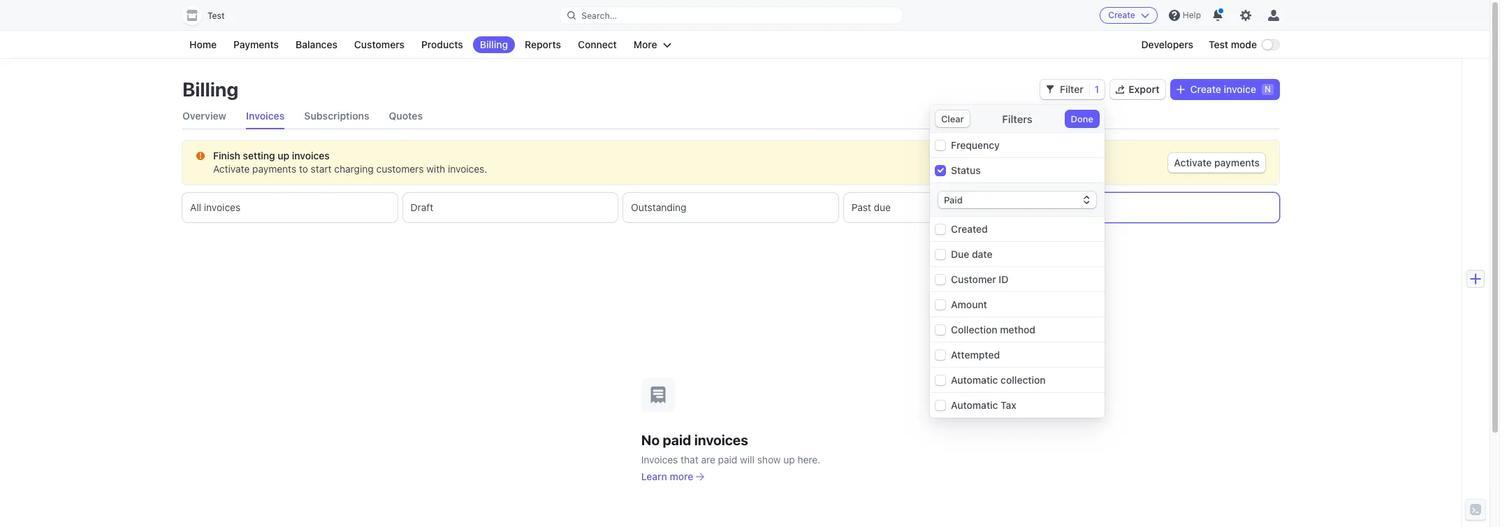 Task type: locate. For each thing, give the bounding box(es) containing it.
0 vertical spatial create
[[1109, 10, 1136, 20]]

0 vertical spatial automatic
[[951, 374, 998, 386]]

help
[[1183, 10, 1201, 20]]

0 horizontal spatial up
[[278, 150, 290, 161]]

products
[[421, 38, 463, 50]]

charging
[[334, 163, 374, 175]]

show
[[757, 453, 781, 465]]

0 vertical spatial test
[[208, 10, 225, 21]]

amount
[[951, 298, 988, 310]]

done
[[1071, 113, 1094, 124]]

past
[[852, 201, 872, 213]]

1 horizontal spatial create
[[1191, 83, 1222, 95]]

overview
[[182, 110, 226, 122]]

create inside "button"
[[1109, 10, 1136, 20]]

1 vertical spatial invoices
[[204, 201, 241, 213]]

automatic for automatic collection
[[951, 374, 998, 386]]

1 horizontal spatial billing
[[480, 38, 508, 50]]

0 horizontal spatial test
[[208, 10, 225, 21]]

past due button
[[844, 193, 1059, 222]]

collection
[[1001, 374, 1046, 386]]

up left here.
[[784, 453, 795, 465]]

reports link
[[518, 36, 568, 53]]

outstanding button
[[624, 193, 839, 222]]

1 vertical spatial automatic
[[951, 399, 998, 411]]

1 horizontal spatial invoices
[[292, 150, 330, 161]]

method
[[1000, 324, 1036, 335]]

subscriptions link
[[304, 103, 369, 129]]

more button
[[627, 36, 678, 53]]

billing
[[480, 38, 508, 50], [182, 78, 239, 101]]

more
[[670, 470, 694, 482]]

1 vertical spatial tab list
[[182, 193, 1280, 222]]

0 horizontal spatial create
[[1109, 10, 1136, 20]]

test
[[208, 10, 225, 21], [1209, 38, 1229, 50]]

invoices for invoices
[[246, 110, 285, 122]]

invoices for invoices that are paid will show up here.
[[641, 453, 678, 465]]

2 tab list from the top
[[182, 193, 1280, 222]]

customer id
[[951, 273, 1009, 285]]

billing up the overview on the top left of page
[[182, 78, 239, 101]]

are
[[701, 453, 716, 465]]

0 vertical spatial tab list
[[182, 103, 1280, 129]]

invoices up "learn"
[[641, 453, 678, 465]]

payments link
[[227, 36, 286, 53]]

0 vertical spatial up
[[278, 150, 290, 161]]

1 vertical spatial test
[[1209, 38, 1229, 50]]

learn more link
[[641, 469, 705, 483]]

payments
[[234, 38, 279, 50]]

paid right are
[[718, 453, 738, 465]]

create
[[1109, 10, 1136, 20], [1191, 83, 1222, 95]]

invoices
[[246, 110, 285, 122], [641, 453, 678, 465]]

1 horizontal spatial up
[[784, 453, 795, 465]]

0 horizontal spatial svg image
[[196, 152, 205, 160]]

create button
[[1100, 7, 1158, 24]]

draft
[[411, 201, 434, 213]]

1 automatic from the top
[[951, 374, 998, 386]]

activate down finish
[[213, 163, 250, 175]]

paid up that
[[663, 432, 691, 448]]

0 horizontal spatial paid
[[663, 432, 691, 448]]

1 vertical spatial svg image
[[196, 152, 205, 160]]

customers link
[[347, 36, 412, 53]]

1 horizontal spatial payments
[[1215, 157, 1260, 168]]

Search… search field
[[559, 7, 903, 24]]

2 vertical spatial invoices
[[695, 432, 748, 448]]

id
[[999, 273, 1009, 285]]

frequency
[[951, 139, 1000, 151]]

tax
[[1001, 399, 1017, 411]]

setting
[[243, 150, 275, 161]]

svg image
[[1177, 85, 1185, 94]]

up inside the finish setting up invoices activate payments to start charging customers with invoices.
[[278, 150, 290, 161]]

billing left reports
[[480, 38, 508, 50]]

start
[[311, 163, 332, 175]]

invoices up invoices that are paid will show up here.
[[695, 432, 748, 448]]

n
[[1265, 84, 1271, 94]]

1 tab list from the top
[[182, 103, 1280, 129]]

0 vertical spatial billing
[[480, 38, 508, 50]]

balances
[[296, 38, 338, 50]]

up
[[278, 150, 290, 161], [784, 453, 795, 465]]

test up 'home'
[[208, 10, 225, 21]]

automatic for automatic tax
[[951, 399, 998, 411]]

test for test mode
[[1209, 38, 1229, 50]]

created
[[951, 223, 988, 235]]

payments
[[1215, 157, 1260, 168], [252, 163, 296, 175]]

svg image left filter
[[1046, 85, 1055, 94]]

invoices up setting
[[246, 110, 285, 122]]

0 horizontal spatial invoices
[[246, 110, 285, 122]]

1 vertical spatial invoices
[[641, 453, 678, 465]]

test inside button
[[208, 10, 225, 21]]

test for test
[[208, 10, 225, 21]]

0 vertical spatial invoices
[[292, 150, 330, 161]]

2 horizontal spatial invoices
[[695, 432, 748, 448]]

create right svg icon
[[1191, 83, 1222, 95]]

paid
[[663, 432, 691, 448], [718, 453, 738, 465]]

automatic left tax
[[951, 399, 998, 411]]

0 horizontal spatial payments
[[252, 163, 296, 175]]

up right setting
[[278, 150, 290, 161]]

svg image
[[1046, 85, 1055, 94], [196, 152, 205, 160]]

test left mode
[[1209, 38, 1229, 50]]

all invoices
[[190, 201, 241, 213]]

0 vertical spatial invoices
[[246, 110, 285, 122]]

1 horizontal spatial paid
[[718, 453, 738, 465]]

1 horizontal spatial test
[[1209, 38, 1229, 50]]

svg image left finish
[[196, 152, 205, 160]]

invoices inside the finish setting up invoices activate payments to start charging customers with invoices.
[[292, 150, 330, 161]]

automatic down attempted
[[951, 374, 998, 386]]

automatic
[[951, 374, 998, 386], [951, 399, 998, 411]]

overview link
[[182, 103, 226, 129]]

0 horizontal spatial invoices
[[204, 201, 241, 213]]

1 vertical spatial create
[[1191, 83, 1222, 95]]

0 horizontal spatial billing
[[182, 78, 239, 101]]

tab list
[[182, 103, 1280, 129], [182, 193, 1280, 222]]

create up developers link
[[1109, 10, 1136, 20]]

attempted
[[951, 349, 1000, 361]]

invoices
[[292, 150, 330, 161], [204, 201, 241, 213], [695, 432, 748, 448]]

done button
[[1066, 110, 1099, 127]]

create for create invoice
[[1191, 83, 1222, 95]]

invoices right all
[[204, 201, 241, 213]]

filters
[[1003, 113, 1033, 125]]

activate
[[1174, 157, 1212, 168], [213, 163, 250, 175]]

activate up paid button
[[1174, 157, 1212, 168]]

invoices.
[[448, 163, 487, 175]]

connect link
[[571, 36, 624, 53]]

home
[[189, 38, 217, 50]]

outstanding
[[631, 201, 687, 213]]

1 horizontal spatial invoices
[[641, 453, 678, 465]]

0 vertical spatial svg image
[[1046, 85, 1055, 94]]

home link
[[182, 36, 224, 53]]

invoices up the to
[[292, 150, 330, 161]]

developers
[[1142, 38, 1194, 50]]

that
[[681, 453, 699, 465]]

2 automatic from the top
[[951, 399, 998, 411]]

search…
[[582, 10, 617, 21]]

0 horizontal spatial activate
[[213, 163, 250, 175]]



Task type: vqa. For each thing, say whether or not it's contained in the screenshot.
Outstanding button
yes



Task type: describe. For each thing, give the bounding box(es) containing it.
balances link
[[289, 36, 345, 53]]

finish
[[213, 150, 240, 161]]

all invoices button
[[182, 193, 397, 222]]

payments inside the finish setting up invoices activate payments to start charging customers with invoices.
[[252, 163, 296, 175]]

here.
[[798, 453, 821, 465]]

mode
[[1231, 38, 1257, 50]]

paid
[[1072, 201, 1093, 213]]

payments inside activate payments link
[[1215, 157, 1260, 168]]

with
[[427, 163, 445, 175]]

more
[[634, 38, 657, 50]]

1 vertical spatial up
[[784, 453, 795, 465]]

invoices inside button
[[204, 201, 241, 213]]

filter
[[1060, 83, 1084, 95]]

developers link
[[1135, 36, 1201, 53]]

learn
[[641, 470, 667, 482]]

1 horizontal spatial svg image
[[1046, 85, 1055, 94]]

no
[[641, 432, 660, 448]]

finish setting up invoices activate payments to start charging customers with invoices.
[[213, 150, 487, 175]]

1 horizontal spatial activate
[[1174, 157, 1212, 168]]

draft button
[[403, 193, 618, 222]]

0 vertical spatial paid
[[663, 432, 691, 448]]

quotes
[[389, 110, 423, 122]]

clear
[[941, 113, 964, 124]]

activate payments
[[1174, 157, 1260, 168]]

all
[[190, 201, 201, 213]]

export button
[[1111, 80, 1166, 99]]

Search… text field
[[559, 7, 903, 24]]

past due
[[852, 201, 891, 213]]

test mode
[[1209, 38, 1257, 50]]

invoices that are paid will show up here.
[[641, 453, 821, 465]]

to
[[299, 163, 308, 175]]

activate payments link
[[1169, 153, 1266, 173]]

due
[[951, 248, 970, 260]]

test button
[[182, 6, 239, 25]]

customers
[[376, 163, 424, 175]]

1 vertical spatial paid
[[718, 453, 738, 465]]

will
[[740, 453, 755, 465]]

no paid invoices
[[641, 432, 748, 448]]

subscriptions
[[304, 110, 369, 122]]

invoice
[[1224, 83, 1257, 95]]

due date
[[951, 248, 993, 260]]

billing link
[[473, 36, 515, 53]]

products link
[[414, 36, 470, 53]]

automatic collection
[[951, 374, 1046, 386]]

tab list containing all invoices
[[182, 193, 1280, 222]]

customer
[[951, 273, 997, 285]]

connect
[[578, 38, 617, 50]]

automatic tax
[[951, 399, 1017, 411]]

reports
[[525, 38, 561, 50]]

create invoice
[[1191, 83, 1257, 95]]

quotes link
[[389, 103, 423, 129]]

learn more
[[641, 470, 694, 482]]

create for create
[[1109, 10, 1136, 20]]

status
[[951, 164, 981, 176]]

customers
[[354, 38, 405, 50]]

1
[[1095, 83, 1100, 95]]

due
[[874, 201, 891, 213]]

collection
[[951, 324, 998, 335]]

date
[[972, 248, 993, 260]]

export
[[1129, 83, 1160, 95]]

activate inside the finish setting up invoices activate payments to start charging customers with invoices.
[[213, 163, 250, 175]]

1 vertical spatial billing
[[182, 78, 239, 101]]

clear button
[[936, 110, 970, 127]]

collection method
[[951, 324, 1036, 335]]

tab list containing overview
[[182, 103, 1280, 129]]

help button
[[1164, 4, 1207, 27]]

paid button
[[1065, 193, 1280, 222]]

notifications image
[[1213, 10, 1224, 21]]

invoices link
[[246, 103, 285, 129]]



